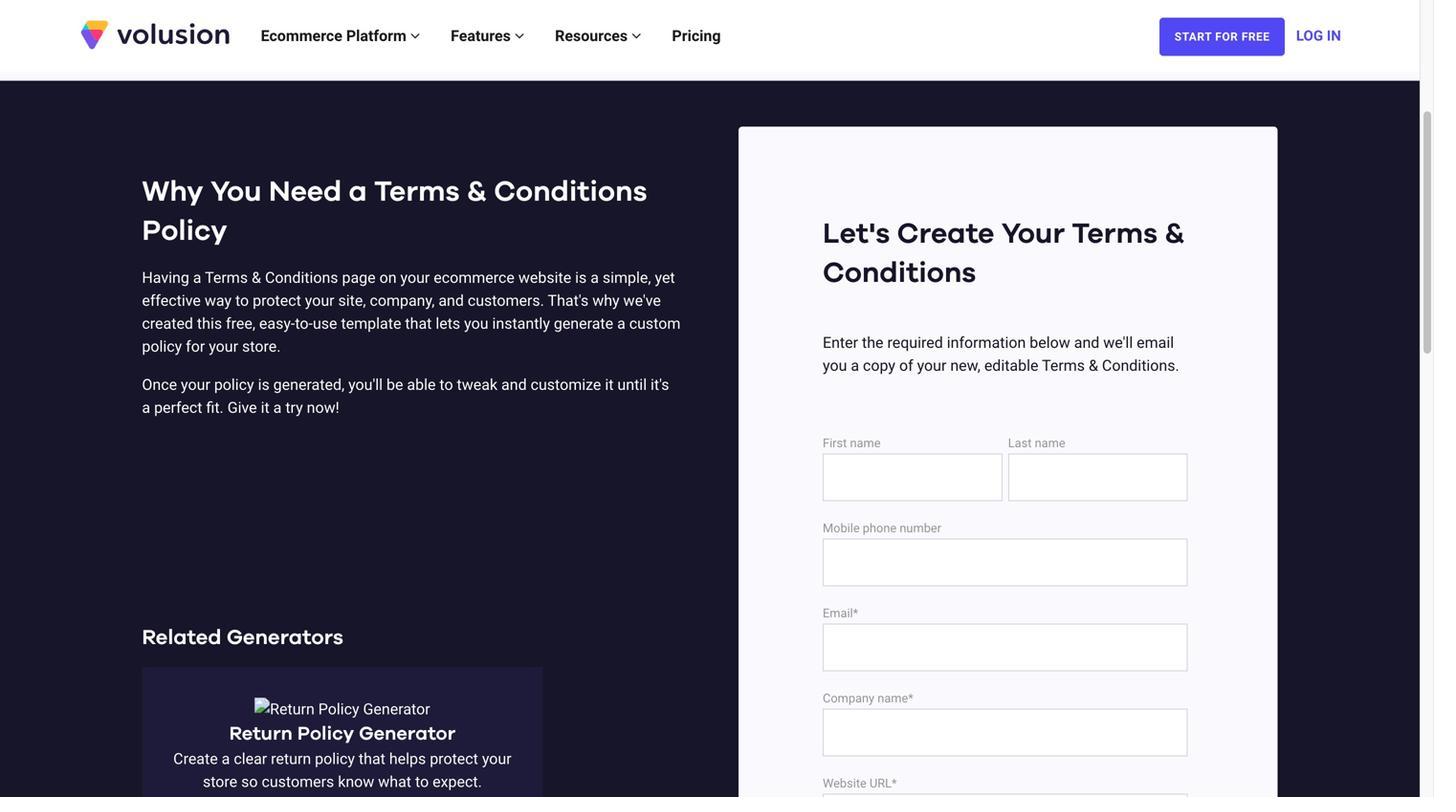 Task type: vqa. For each thing, say whether or not it's contained in the screenshot.
the left the for
no



Task type: locate. For each thing, give the bounding box(es) containing it.
2 vertical spatial to
[[415, 774, 429, 792]]

to down helps
[[415, 774, 429, 792]]

your up perfect
[[181, 376, 210, 394]]

resources
[[555, 27, 632, 45]]

1 horizontal spatial is
[[575, 269, 587, 287]]

try
[[285, 399, 303, 417]]

expect.
[[433, 774, 482, 792]]

2 vertical spatial *
[[892, 777, 897, 791]]

protect
[[253, 292, 301, 310], [430, 751, 478, 769]]

a down why
[[617, 315, 625, 333]]

you down 'enter'
[[823, 357, 847, 375]]

name right first
[[850, 436, 881, 450]]

last name
[[1008, 436, 1065, 450]]

it left until
[[605, 376, 614, 394]]

conditions up 'website'
[[494, 178, 647, 206]]

0 vertical spatial it
[[605, 376, 614, 394]]

until
[[617, 376, 647, 394]]

your
[[400, 269, 430, 287], [305, 292, 334, 310], [209, 337, 238, 356], [917, 357, 947, 375], [181, 376, 210, 394], [482, 751, 511, 769]]

terms down below
[[1042, 357, 1085, 375]]

0 vertical spatial policy
[[142, 217, 227, 246]]

angle down image for resources
[[632, 28, 641, 44]]

your right of
[[917, 357, 947, 375]]

protect up easy-
[[253, 292, 301, 310]]

terms inside let's create your terms & conditions
[[1072, 220, 1158, 249]]

Last name text field
[[1008, 454, 1188, 502]]

a left copy at the top right of page
[[851, 357, 859, 375]]

return
[[271, 751, 311, 769]]

1 angle down image from the left
[[410, 28, 420, 44]]

create up store
[[173, 751, 218, 769]]

and inside having a terms & conditions page on your ecommerce website is a simple, yet effective way to protect your site, company, and customers. that's why we've created this free, easy-to-use template that lets you instantly generate a custom policy for your store.
[[438, 292, 464, 310]]

that down company,
[[405, 315, 432, 333]]

0 horizontal spatial angle down image
[[410, 28, 420, 44]]

1 horizontal spatial *
[[892, 777, 897, 791]]

2 horizontal spatial *
[[908, 691, 913, 706]]

1 horizontal spatial create
[[897, 220, 994, 249]]

2 vertical spatial policy
[[315, 751, 355, 769]]

0 horizontal spatial protect
[[253, 292, 301, 310]]

mobile phone number
[[823, 521, 941, 536]]

and
[[438, 292, 464, 310], [1074, 334, 1100, 352], [501, 376, 527, 394]]

1 horizontal spatial angle down image
[[632, 28, 641, 44]]

related generators
[[142, 628, 343, 649]]

store
[[203, 774, 237, 792]]

name for last name
[[1035, 436, 1065, 450]]

features
[[451, 27, 515, 45]]

0 vertical spatial create
[[897, 220, 994, 249]]

to
[[235, 292, 249, 310], [440, 376, 453, 394], [415, 774, 429, 792]]

1 horizontal spatial conditions
[[494, 178, 647, 206]]

1 horizontal spatial policy
[[214, 376, 254, 394]]

angle down image
[[410, 28, 420, 44], [632, 28, 641, 44]]

generated,
[[273, 376, 345, 394]]

instantly
[[492, 315, 550, 333]]

it right the give at the left of the page
[[261, 399, 269, 417]]

having a terms & conditions page on your ecommerce website is a simple, yet effective way to protect your site, company, and customers. that's why we've created this free, easy-to-use template that lets you instantly generate a custom policy for your store.
[[142, 269, 681, 356]]

0 vertical spatial that
[[405, 315, 432, 333]]

1 vertical spatial *
[[908, 691, 913, 706]]

0 horizontal spatial *
[[853, 606, 858, 621]]

1 vertical spatial that
[[359, 751, 385, 769]]

platform
[[346, 27, 406, 45]]

this
[[197, 315, 222, 333]]

terms right your
[[1072, 220, 1158, 249]]

conditions up the to-
[[265, 269, 338, 287]]

on
[[379, 269, 397, 287]]

generate
[[554, 315, 613, 333]]

last
[[1008, 436, 1032, 450]]

is up that's
[[575, 269, 587, 287]]

copy
[[863, 357, 895, 375]]

angle down image left pricing
[[632, 28, 641, 44]]

that's
[[548, 292, 589, 310]]

0 vertical spatial you
[[464, 315, 488, 333]]

start for free
[[1175, 30, 1270, 44]]

a inside why you need a terms & conditions policy
[[349, 178, 367, 206]]

below
[[1030, 334, 1070, 352]]

1 horizontal spatial protect
[[430, 751, 478, 769]]

generator
[[359, 725, 456, 744]]

1 vertical spatial policy
[[297, 725, 354, 744]]

name
[[850, 436, 881, 450], [1035, 436, 1065, 450], [878, 691, 908, 706]]

2 vertical spatial and
[[501, 376, 527, 394]]

you inside having a terms & conditions page on your ecommerce website is a simple, yet effective way to protect your site, company, and customers. that's why we've created this free, easy-to-use template that lets you instantly generate a custom policy for your store.
[[464, 315, 488, 333]]

new,
[[950, 357, 980, 375]]

* right company
[[908, 691, 913, 706]]

page
[[342, 269, 376, 287]]

your right helps
[[482, 751, 511, 769]]

terms inside having a terms & conditions page on your ecommerce website is a simple, yet effective way to protect your site, company, and customers. that's why we've created this free, easy-to-use template that lets you instantly generate a custom policy for your store.
[[205, 269, 248, 287]]

policy inside having a terms & conditions page on your ecommerce website is a simple, yet effective way to protect your site, company, and customers. that's why we've created this free, easy-to-use template that lets you instantly generate a custom policy for your store.
[[142, 337, 182, 356]]

and right the tweak
[[501, 376, 527, 394]]

0 horizontal spatial you
[[464, 315, 488, 333]]

terms up way
[[205, 269, 248, 287]]

2 angle down image from the left
[[632, 28, 641, 44]]

and inside once your policy is generated, you'll be able to tweak and customize it until it's a perfect fit. give it a try now!
[[501, 376, 527, 394]]

create inside return policy generator create a clear return policy that helps protect your store so customers know what to expect.
[[173, 751, 218, 769]]

None text field
[[823, 709, 1188, 757], [823, 794, 1188, 798], [823, 709, 1188, 757], [823, 794, 1188, 798]]

free,
[[226, 315, 255, 333]]

1 vertical spatial and
[[1074, 334, 1100, 352]]

website
[[518, 269, 571, 287]]

& inside why you need a terms & conditions policy
[[467, 178, 487, 206]]

you inside "enter the required information below and we'll email you a copy of your new, editable terms & conditions."
[[823, 357, 847, 375]]

conditions.
[[1102, 357, 1179, 375]]

1 horizontal spatial you
[[823, 357, 847, 375]]

* right website
[[892, 777, 897, 791]]

way
[[205, 292, 232, 310]]

1 vertical spatial is
[[258, 376, 270, 394]]

0 horizontal spatial and
[[438, 292, 464, 310]]

terms inside "enter the required information below and we'll email you a copy of your new, editable terms & conditions."
[[1042, 357, 1085, 375]]

angle down image right platform
[[410, 28, 420, 44]]

policy
[[142, 337, 182, 356], [214, 376, 254, 394], [315, 751, 355, 769]]

to right able
[[440, 376, 453, 394]]

a right "need"
[[349, 178, 367, 206]]

1 horizontal spatial and
[[501, 376, 527, 394]]

angle down image inside resources link
[[632, 28, 641, 44]]

0 vertical spatial *
[[853, 606, 858, 621]]

name right company
[[878, 691, 908, 706]]

template
[[341, 315, 401, 333]]

is down store.
[[258, 376, 270, 394]]

policy
[[142, 217, 227, 246], [297, 725, 354, 744]]

enter the required information below and we'll email you a copy of your new, editable terms & conditions.
[[823, 334, 1179, 375]]

0 vertical spatial policy
[[142, 337, 182, 356]]

features link
[[435, 7, 540, 65]]

conditions inside let's create your terms & conditions
[[823, 259, 976, 288]]

and left we'll
[[1074, 334, 1100, 352]]

1 vertical spatial policy
[[214, 376, 254, 394]]

a
[[349, 178, 367, 206], [193, 269, 201, 287], [590, 269, 599, 287], [617, 315, 625, 333], [851, 357, 859, 375], [142, 399, 150, 417], [273, 399, 282, 417], [222, 751, 230, 769]]

0 horizontal spatial policy
[[142, 337, 182, 356]]

0 vertical spatial is
[[575, 269, 587, 287]]

it
[[605, 376, 614, 394], [261, 399, 269, 417]]

None email field
[[823, 624, 1188, 672]]

1 horizontal spatial that
[[405, 315, 432, 333]]

email *
[[823, 606, 858, 621]]

1 vertical spatial protect
[[430, 751, 478, 769]]

0 horizontal spatial conditions
[[265, 269, 338, 287]]

angle down image inside ecommerce platform link
[[410, 28, 420, 44]]

conditions down let's
[[823, 259, 976, 288]]

policy down 'why'
[[142, 217, 227, 246]]

terms up on
[[374, 178, 460, 206]]

* up company
[[853, 606, 858, 621]]

1 horizontal spatial to
[[415, 774, 429, 792]]

you right lets
[[464, 315, 488, 333]]

1 horizontal spatial policy
[[297, 725, 354, 744]]

*
[[853, 606, 858, 621], [908, 691, 913, 706], [892, 777, 897, 791]]

2 horizontal spatial to
[[440, 376, 453, 394]]

policy inside return policy generator create a clear return policy that helps protect your store so customers know what to expect.
[[315, 751, 355, 769]]

email
[[823, 606, 853, 621]]

policy inside why you need a terms & conditions policy
[[142, 217, 227, 246]]

effective
[[142, 292, 201, 310]]

2 horizontal spatial policy
[[315, 751, 355, 769]]

0 horizontal spatial create
[[173, 751, 218, 769]]

0 vertical spatial protect
[[253, 292, 301, 310]]

ecommerce platform link
[[245, 7, 435, 65]]

your inside once your policy is generated, you'll be able to tweak and customize it until it's a perfect fit. give it a try now!
[[181, 376, 210, 394]]

is
[[575, 269, 587, 287], [258, 376, 270, 394]]

let's create your terms & conditions
[[823, 220, 1185, 288]]

policy down return policy generator image
[[297, 725, 354, 744]]

of
[[899, 357, 913, 375]]

name right last
[[1035, 436, 1065, 450]]

and up lets
[[438, 292, 464, 310]]

that
[[405, 315, 432, 333], [359, 751, 385, 769]]

policy up know
[[315, 751, 355, 769]]

information
[[947, 334, 1026, 352]]

that up know
[[359, 751, 385, 769]]

1 vertical spatial to
[[440, 376, 453, 394]]

log in link
[[1296, 7, 1341, 65]]

&
[[467, 178, 487, 206], [1165, 220, 1185, 249], [252, 269, 261, 287], [1089, 357, 1098, 375]]

0 vertical spatial to
[[235, 292, 249, 310]]

Mobile phone number text field
[[823, 539, 1188, 587]]

& inside having a terms & conditions page on your ecommerce website is a simple, yet effective way to protect your site, company, and customers. that's why we've created this free, easy-to-use template that lets you instantly generate a custom policy for your store.
[[252, 269, 261, 287]]

a up why
[[590, 269, 599, 287]]

your inside return policy generator create a clear return policy that helps protect your store so customers know what to expect.
[[482, 751, 511, 769]]

0 horizontal spatial to
[[235, 292, 249, 310]]

policy up the give at the left of the page
[[214, 376, 254, 394]]

1 vertical spatial create
[[173, 751, 218, 769]]

protect inside return policy generator create a clear return policy that helps protect your store so customers know what to expect.
[[430, 751, 478, 769]]

now!
[[307, 399, 339, 417]]

your inside "enter the required information below and we'll email you a copy of your new, editable terms & conditions."
[[917, 357, 947, 375]]

we've
[[623, 292, 661, 310]]

to up free,
[[235, 292, 249, 310]]

tools hero image
[[710, 0, 1420, 81]]

1 vertical spatial you
[[823, 357, 847, 375]]

once your policy is generated, you'll be able to tweak and customize it until it's a perfect fit. give it a try now!
[[142, 376, 669, 417]]

0 horizontal spatial is
[[258, 376, 270, 394]]

angle down image for ecommerce platform
[[410, 28, 420, 44]]

lets
[[436, 315, 460, 333]]

that inside having a terms & conditions page on your ecommerce website is a simple, yet effective way to protect your site, company, and customers. that's why we've created this free, easy-to-use template that lets you instantly generate a custom policy for your store.
[[405, 315, 432, 333]]

1 vertical spatial it
[[261, 399, 269, 417]]

angle down image
[[515, 28, 524, 44]]

and inside "enter the required information below and we'll email you a copy of your new, editable terms & conditions."
[[1074, 334, 1100, 352]]

2 horizontal spatial and
[[1074, 334, 1100, 352]]

a up store
[[222, 751, 230, 769]]

terms
[[374, 178, 460, 206], [1072, 220, 1158, 249], [205, 269, 248, 287], [1042, 357, 1085, 375]]

website url *
[[823, 777, 897, 791]]

create left your
[[897, 220, 994, 249]]

ecommerce platform
[[261, 27, 410, 45]]

ecommerce
[[261, 27, 342, 45]]

2 horizontal spatial conditions
[[823, 259, 976, 288]]

name for first name
[[850, 436, 881, 450]]

0 horizontal spatial that
[[359, 751, 385, 769]]

protect up "expect."
[[430, 751, 478, 769]]

customers
[[262, 774, 334, 792]]

conditions
[[494, 178, 647, 206], [823, 259, 976, 288], [265, 269, 338, 287]]

0 horizontal spatial policy
[[142, 217, 227, 246]]

0 vertical spatial and
[[438, 292, 464, 310]]

policy down "created" on the left of page
[[142, 337, 182, 356]]

use
[[313, 315, 337, 333]]

custom
[[629, 315, 681, 333]]



Task type: describe. For each thing, give the bounding box(es) containing it.
generators
[[227, 628, 343, 649]]

store.
[[242, 337, 281, 356]]

for
[[1215, 30, 1238, 44]]

having
[[142, 269, 189, 287]]

log in
[[1296, 27, 1341, 44]]

protect inside having a terms & conditions page on your ecommerce website is a simple, yet effective way to protect your site, company, and customers. that's why we've created this free, easy-to-use template that lets you instantly generate a custom policy for your store.
[[253, 292, 301, 310]]

& inside "enter the required information below and we'll email you a copy of your new, editable terms & conditions."
[[1089, 357, 1098, 375]]

website
[[823, 777, 867, 791]]

a right having
[[193, 269, 201, 287]]

start for free link
[[1160, 18, 1285, 56]]

perfect
[[154, 399, 202, 417]]

fit.
[[206, 399, 224, 417]]

your up use
[[305, 292, 334, 310]]

easy-
[[259, 315, 295, 333]]

your down this
[[209, 337, 238, 356]]

let's
[[823, 220, 890, 249]]

log
[[1296, 27, 1323, 44]]

the
[[862, 334, 884, 352]]

know
[[338, 774, 374, 792]]

able
[[407, 376, 436, 394]]

is inside having a terms & conditions page on your ecommerce website is a simple, yet effective way to protect your site, company, and customers. that's why we've created this free, easy-to-use template that lets you instantly generate a custom policy for your store.
[[575, 269, 587, 287]]

volusion logo image
[[79, 19, 232, 51]]

is inside once your policy is generated, you'll be able to tweak and customize it until it's a perfect fit. give it a try now!
[[258, 376, 270, 394]]

yet
[[655, 269, 675, 287]]

what
[[378, 774, 411, 792]]

email
[[1137, 334, 1174, 352]]

conditions inside having a terms & conditions page on your ecommerce website is a simple, yet effective way to protect your site, company, and customers. that's why we've created this free, easy-to-use template that lets you instantly generate a custom policy for your store.
[[265, 269, 338, 287]]

why
[[142, 178, 203, 206]]

number
[[900, 521, 941, 536]]

once
[[142, 376, 177, 394]]

why
[[592, 292, 620, 310]]

pricing
[[672, 27, 721, 45]]

company
[[823, 691, 875, 706]]

your up company,
[[400, 269, 430, 287]]

so
[[241, 774, 258, 792]]

customize
[[531, 376, 601, 394]]

helps
[[389, 751, 426, 769]]

phone
[[863, 521, 897, 536]]

conditions inside why you need a terms & conditions policy
[[494, 178, 647, 206]]

create inside let's create your terms & conditions
[[897, 220, 994, 249]]

return
[[229, 725, 293, 744]]

site,
[[338, 292, 366, 310]]

company,
[[370, 292, 435, 310]]

you'll
[[348, 376, 383, 394]]

first name
[[823, 436, 881, 450]]

need
[[269, 178, 342, 206]]

for
[[186, 337, 205, 356]]

* for url
[[892, 777, 897, 791]]

policy inside return policy generator create a clear return policy that helps protect your store so customers know what to expect.
[[297, 725, 354, 744]]

terms inside why you need a terms & conditions policy
[[374, 178, 460, 206]]

it's
[[651, 376, 669, 394]]

1 horizontal spatial it
[[605, 376, 614, 394]]

customers.
[[468, 292, 544, 310]]

a down once
[[142, 399, 150, 417]]

a inside "enter the required information below and we'll email you a copy of your new, editable terms & conditions."
[[851, 357, 859, 375]]

return policy generator create a clear return policy that helps protect your store so customers know what to expect.
[[173, 725, 511, 792]]

ecommerce
[[434, 269, 515, 287]]

return policy generator image
[[255, 698, 430, 721]]

first
[[823, 436, 847, 450]]

pricing link
[[657, 7, 736, 65]]

to-
[[295, 315, 313, 333]]

enter
[[823, 334, 858, 352]]

required
[[887, 334, 943, 352]]

First name text field
[[823, 454, 1002, 502]]

company name *
[[823, 691, 913, 706]]

to inside return policy generator create a clear return policy that helps protect your store so customers know what to expect.
[[415, 774, 429, 792]]

name for company name *
[[878, 691, 908, 706]]

your
[[1001, 220, 1065, 249]]

be
[[386, 376, 403, 394]]

to inside once your policy is generated, you'll be able to tweak and customize it until it's a perfect fit. give it a try now!
[[440, 376, 453, 394]]

simple,
[[603, 269, 651, 287]]

give
[[227, 399, 257, 417]]

why you need a terms & conditions policy
[[142, 178, 647, 246]]

that inside return policy generator create a clear return policy that helps protect your store so customers know what to expect.
[[359, 751, 385, 769]]

& inside let's create your terms & conditions
[[1165, 220, 1185, 249]]

tweak
[[457, 376, 498, 394]]

you
[[210, 178, 262, 206]]

start
[[1175, 30, 1212, 44]]

to inside having a terms & conditions page on your ecommerce website is a simple, yet effective way to protect your site, company, and customers. that's why we've created this free, easy-to-use template that lets you instantly generate a custom policy for your store.
[[235, 292, 249, 310]]

url
[[870, 777, 892, 791]]

* for name
[[908, 691, 913, 706]]

related
[[142, 628, 221, 649]]

free
[[1242, 30, 1270, 44]]

policy inside once your policy is generated, you'll be able to tweak and customize it until it's a perfect fit. give it a try now!
[[214, 376, 254, 394]]

a left try
[[273, 399, 282, 417]]

a inside return policy generator create a clear return policy that helps protect your store so customers know what to expect.
[[222, 751, 230, 769]]

clear
[[234, 751, 267, 769]]

0 horizontal spatial it
[[261, 399, 269, 417]]

in
[[1327, 27, 1341, 44]]

created
[[142, 315, 193, 333]]

editable
[[984, 357, 1038, 375]]



